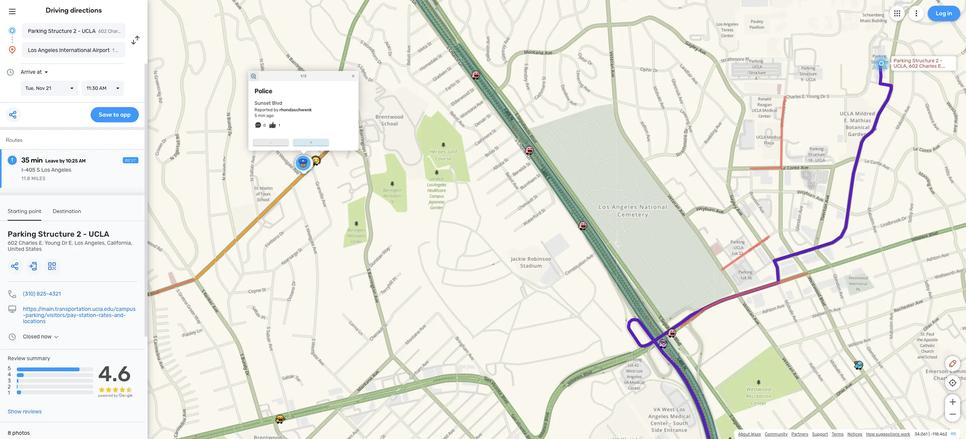 Task type: vqa. For each thing, say whether or not it's contained in the screenshot.
top STORE
no



Task type: locate. For each thing, give the bounding box(es) containing it.
charles
[[19, 240, 38, 246]]

0 vertical spatial parking
[[28, 28, 47, 34]]

2 inside 5 4 3 2 1
[[8, 384, 11, 390]]

ucla inside parking structure 2 - ucla 602 charles e. young dr e, los angeles, california, united states
[[89, 230, 109, 239]]

5
[[255, 113, 257, 118], [8, 365, 11, 372]]

structure inside parking structure 2 - ucla 602 charles e. young dr e, los angeles, california, united states
[[38, 230, 75, 239]]

partners
[[792, 432, 809, 437]]

2 vertical spatial los
[[74, 240, 83, 246]]

1 horizontal spatial 1
[[11, 157, 13, 163]]

0 vertical spatial angeles
[[38, 47, 58, 54]]

- up los angeles international airport button
[[78, 28, 80, 34]]

zoom out image
[[948, 410, 958, 419]]

2 for parking structure 2 - ucla
[[73, 28, 77, 34]]

parking structure 2 - ucla button
[[22, 23, 125, 38]]

by inside 35 min leave by 10:25 am
[[59, 158, 65, 164]]

2 vertical spatial 1
[[8, 390, 10, 396]]

1 × link from the top
[[350, 72, 357, 79]]

1 × from the top
[[352, 72, 355, 79]]

https://main.transportation.ucla.edu/campus
[[23, 306, 136, 313]]

structure for parking structure 2 - ucla
[[48, 28, 72, 34]]

2 inside button
[[73, 28, 77, 34]]

1 vertical spatial min
[[31, 156, 43, 164]]

structure up los angeles international airport in the left top of the page
[[48, 28, 72, 34]]

zoom in image
[[948, 397, 958, 407]]

0 vertical spatial ×
[[352, 72, 355, 79]]

los right e,
[[74, 240, 83, 246]]

review summary
[[8, 355, 50, 362]]

0 horizontal spatial am
[[79, 158, 86, 164]]

- up angeles,
[[83, 230, 87, 239]]

0 horizontal spatial 1
[[8, 390, 10, 396]]

1 horizontal spatial los
[[41, 167, 50, 173]]

4
[[8, 372, 11, 378]]

2 horizontal spatial los
[[74, 240, 83, 246]]

min
[[258, 113, 265, 118], [31, 156, 43, 164]]

ucla inside button
[[82, 28, 96, 34]]

0 vertical spatial 1
[[278, 123, 280, 128]]

1
[[278, 123, 280, 128], [11, 157, 13, 163], [8, 390, 10, 396]]

0 vertical spatial los
[[28, 47, 37, 54]]

united
[[8, 246, 24, 252]]

2 inside parking structure 2 - ucla 602 charles e. young dr e, los angeles, california, united states
[[77, 230, 81, 239]]

by down blvd
[[274, 107, 278, 112]]

now
[[41, 334, 52, 340]]

0 horizontal spatial by
[[59, 158, 65, 164]]

825-
[[37, 291, 49, 297]]

station-
[[79, 312, 99, 319]]

2 down the destination button
[[77, 230, 81, 239]]

by for min
[[59, 158, 65, 164]]

1 vertical spatial parking
[[8, 230, 36, 239]]

- right computer image
[[23, 312, 26, 319]]

1 left '35'
[[11, 157, 13, 163]]

1 horizontal spatial 5
[[255, 113, 257, 118]]

los angeles international airport button
[[22, 42, 125, 57]]

arrive
[[21, 69, 35, 75]]

location image
[[8, 45, 17, 54]]

by
[[274, 107, 278, 112], [59, 158, 65, 164]]

5 up 3
[[8, 365, 11, 372]]

how
[[866, 432, 875, 437]]

parking right current location image
[[28, 28, 47, 34]]

structure inside button
[[48, 28, 72, 34]]

los right s
[[41, 167, 50, 173]]

1 vertical spatial los
[[41, 167, 50, 173]]

driving
[[46, 6, 69, 15]]

angeles inside i-405 s los angeles 11.8 miles
[[51, 167, 71, 173]]

1 right 0
[[278, 123, 280, 128]]

1 down 3
[[8, 390, 10, 396]]

1 vertical spatial ×
[[352, 151, 355, 158]]

10:25
[[66, 158, 78, 164]]

computer image
[[8, 305, 17, 314]]

parking up charles
[[8, 230, 36, 239]]

tue, nov 21
[[25, 85, 51, 91]]

0 vertical spatial am
[[99, 85, 106, 91]]

los inside button
[[28, 47, 37, 54]]

point
[[29, 208, 41, 215]]

1 horizontal spatial min
[[258, 113, 265, 118]]

min down reported
[[258, 113, 265, 118]]

0
[[263, 123, 266, 128]]

(310) 825-4321 link
[[23, 291, 61, 297]]

dr
[[62, 240, 67, 246]]

partners link
[[792, 432, 809, 437]]

2 for parking structure 2 - ucla 602 charles e. young dr e, los angeles, california, united states
[[77, 230, 81, 239]]

2 × link from the top
[[350, 151, 357, 158]]

0 horizontal spatial min
[[31, 156, 43, 164]]

link image
[[951, 431, 957, 437]]

0 vertical spatial 5
[[255, 113, 257, 118]]

am inside 35 min leave by 10:25 am
[[79, 158, 86, 164]]

2 up los angeles international airport button
[[73, 28, 77, 34]]

0 vertical spatial ucla
[[82, 28, 96, 34]]

1 vertical spatial by
[[59, 158, 65, 164]]

×
[[352, 72, 355, 79], [352, 151, 355, 158]]

angeles inside los angeles international airport button
[[38, 47, 58, 54]]

angeles down 35 min leave by 10:25 am
[[51, 167, 71, 173]]

1 horizontal spatial by
[[274, 107, 278, 112]]

ucla up angeles,
[[89, 230, 109, 239]]

tue, nov 21 list box
[[21, 81, 78, 96]]

min up s
[[31, 156, 43, 164]]

suggestions
[[876, 432, 900, 437]]

11:30 am list box
[[82, 81, 124, 96]]

driving directions
[[46, 6, 102, 15]]

waze
[[751, 432, 761, 437]]

0 vertical spatial min
[[258, 113, 265, 118]]

0 vertical spatial × link
[[350, 72, 357, 79]]

ucla down directions
[[82, 28, 96, 34]]

closed now
[[23, 334, 52, 340]]

- inside parking structure 2 - ucla 602 charles e. young dr e, los angeles, california, united states
[[83, 230, 87, 239]]

5 down reported
[[255, 113, 257, 118]]

structure up young
[[38, 230, 75, 239]]

1 horizontal spatial am
[[99, 85, 106, 91]]

chevron right image
[[308, 139, 314, 145]]

1 vertical spatial 5
[[8, 365, 11, 372]]

angeles
[[38, 47, 58, 54], [51, 167, 71, 173]]

(310)
[[23, 291, 35, 297]]

ucla for parking structure 2 - ucla
[[82, 28, 96, 34]]

directions
[[70, 6, 102, 15]]

1 vertical spatial angeles
[[51, 167, 71, 173]]

support link
[[812, 432, 828, 437]]

parking inside parking structure 2 - ucla 602 charles e. young dr e, los angeles, california, united states
[[8, 230, 36, 239]]

2 × from the top
[[352, 151, 355, 158]]

× link
[[350, 72, 357, 79], [350, 151, 357, 158]]

2 down 4
[[8, 384, 11, 390]]

11:30 am
[[86, 85, 106, 91]]

i-
[[21, 167, 25, 173]]

parking inside button
[[28, 28, 47, 34]]

leave
[[45, 158, 58, 164]]

0 vertical spatial 2
[[73, 28, 77, 34]]

am right 11:30
[[99, 85, 106, 91]]

los
[[28, 47, 37, 54], [41, 167, 50, 173], [74, 240, 83, 246]]

am right the 10:25
[[79, 158, 86, 164]]

at
[[37, 69, 42, 75]]

ucla
[[82, 28, 96, 34], [89, 230, 109, 239]]

parking structure 2 - ucla 602 charles e. young dr e, los angeles, california, united states
[[8, 230, 132, 252]]

about
[[738, 432, 750, 437]]

1 vertical spatial am
[[79, 158, 86, 164]]

1 vertical spatial 2
[[77, 230, 81, 239]]

how suggestions work link
[[866, 432, 910, 437]]

clock image
[[8, 332, 17, 342]]

starting
[[8, 208, 27, 215]]

0 vertical spatial by
[[274, 107, 278, 112]]

and-
[[114, 312, 126, 319]]

1 vertical spatial ucla
[[89, 230, 109, 239]]

structure
[[48, 28, 72, 34], [38, 230, 75, 239]]

police
[[255, 87, 272, 95]]

structure for parking structure 2 - ucla 602 charles e. young dr e, los angeles, california, united states
[[38, 230, 75, 239]]

3
[[8, 378, 11, 384]]

am inside list box
[[99, 85, 106, 91]]

i-405 s los angeles 11.8 miles
[[21, 167, 71, 181]]

1 vertical spatial × link
[[350, 151, 357, 158]]

by left the 10:25
[[59, 158, 65, 164]]

0 horizontal spatial 5
[[8, 365, 11, 372]]

terms
[[832, 432, 844, 437]]

los right location icon
[[28, 47, 37, 54]]

terms link
[[832, 432, 844, 437]]

- inside https://main.transportation.ucla.edu/campus -parking/visitors/pay-station-rates-and- locations
[[23, 312, 26, 319]]

ucla for parking structure 2 - ucla 602 charles e. young dr e, los angeles, california, united states
[[89, 230, 109, 239]]

parking for parking structure 2 - ucla
[[28, 28, 47, 34]]

0 horizontal spatial los
[[28, 47, 37, 54]]

closed
[[23, 334, 40, 340]]

by inside sunset blvd reported by rhondaschwenk 5 min ago
[[274, 107, 278, 112]]

5 4 3 2 1
[[8, 365, 11, 396]]

1 vertical spatial structure
[[38, 230, 75, 239]]

parking
[[28, 28, 47, 34], [8, 230, 36, 239]]

- right |
[[931, 432, 933, 437]]

rates-
[[99, 312, 114, 319]]

community link
[[765, 432, 788, 437]]

0 vertical spatial structure
[[48, 28, 72, 34]]

angeles up the at on the top left of the page
[[38, 47, 58, 54]]

2 vertical spatial 2
[[8, 384, 11, 390]]



Task type: describe. For each thing, give the bounding box(es) containing it.
young
[[45, 240, 60, 246]]

× for first × link
[[352, 72, 355, 79]]

angeles,
[[84, 240, 106, 246]]

(310) 825-4321
[[23, 291, 61, 297]]

destination
[[53, 208, 81, 215]]

los angeles international airport
[[28, 47, 110, 54]]

rhondaschwenk
[[279, 107, 312, 112]]

photos
[[12, 430, 30, 436]]

airport
[[92, 47, 110, 54]]

international
[[59, 47, 91, 54]]

los inside parking structure 2 - ucla 602 charles e. young dr e, los angeles, california, united states
[[74, 240, 83, 246]]

call image
[[8, 290, 17, 299]]

sunset blvd reported by rhondaschwenk 5 min ago
[[255, 100, 312, 118]]

35
[[21, 156, 29, 164]]

reviews
[[23, 409, 42, 415]]

34.061 | -118.462
[[915, 432, 948, 437]]

los inside i-405 s los angeles 11.8 miles
[[41, 167, 50, 173]]

notices link
[[848, 432, 863, 437]]

11:30
[[86, 85, 98, 91]]

8
[[8, 430, 11, 436]]

california,
[[107, 240, 132, 246]]

blvd
[[272, 100, 282, 106]]

current location image
[[8, 26, 17, 35]]

states
[[26, 246, 42, 252]]

starting point button
[[8, 208, 41, 221]]

support
[[812, 432, 828, 437]]

1/2
[[300, 74, 307, 78]]

tue,
[[25, 85, 35, 91]]

chevron down image
[[52, 334, 61, 340]]

21
[[46, 85, 51, 91]]

best
[[125, 158, 136, 163]]

about waze community partners support terms notices how suggestions work
[[738, 432, 910, 437]]

4321
[[49, 291, 61, 297]]

starting point
[[8, 208, 41, 215]]

11.8
[[21, 176, 30, 181]]

chevron left image
[[268, 139, 274, 145]]

parking for parking structure 2 - ucla 602 charles e. young dr e, los angeles, california, united states
[[8, 230, 36, 239]]

locations
[[23, 318, 46, 325]]

1 vertical spatial 1
[[11, 157, 13, 163]]

s
[[37, 167, 40, 173]]

destination button
[[53, 208, 81, 220]]

closed now button
[[23, 334, 61, 340]]

by for blvd
[[274, 107, 278, 112]]

|
[[929, 432, 930, 437]]

602
[[8, 240, 17, 246]]

reported
[[255, 107, 273, 112]]

sunset
[[255, 100, 271, 106]]

show reviews
[[8, 409, 42, 415]]

parking structure 2 - ucla
[[28, 28, 96, 34]]

4.6
[[98, 362, 131, 387]]

5 inside sunset blvd reported by rhondaschwenk 5 min ago
[[255, 113, 257, 118]]

34.061
[[915, 432, 928, 437]]

clock image
[[6, 68, 15, 77]]

show
[[8, 409, 21, 415]]

8 photos
[[8, 430, 30, 436]]

5 inside 5 4 3 2 1
[[8, 365, 11, 372]]

about waze link
[[738, 432, 761, 437]]

https://main.transportation.ucla.edu/campus -parking/visitors/pay-station-rates-and- locations link
[[23, 306, 136, 325]]

min inside sunset blvd reported by rhondaschwenk 5 min ago
[[258, 113, 265, 118]]

parking/visitors/pay-
[[26, 312, 79, 319]]

routes
[[6, 137, 22, 143]]

e,
[[69, 240, 73, 246]]

- inside button
[[78, 28, 80, 34]]

405
[[25, 167, 35, 173]]

ago
[[266, 113, 274, 118]]

summary
[[27, 355, 50, 362]]

e.
[[39, 240, 43, 246]]

2 horizontal spatial 1
[[278, 123, 280, 128]]

nov
[[36, 85, 45, 91]]

118.462
[[933, 432, 948, 437]]

notices
[[848, 432, 863, 437]]

pencil image
[[948, 359, 957, 368]]

miles
[[31, 176, 46, 181]]

× for first × link from the bottom
[[352, 151, 355, 158]]

review
[[8, 355, 25, 362]]

35 min leave by 10:25 am
[[21, 156, 86, 164]]

work
[[901, 432, 910, 437]]

community
[[765, 432, 788, 437]]

1 inside 5 4 3 2 1
[[8, 390, 10, 396]]

https://main.transportation.ucla.edu/campus -parking/visitors/pay-station-rates-and- locations
[[23, 306, 136, 325]]

arrive at
[[21, 69, 42, 75]]



